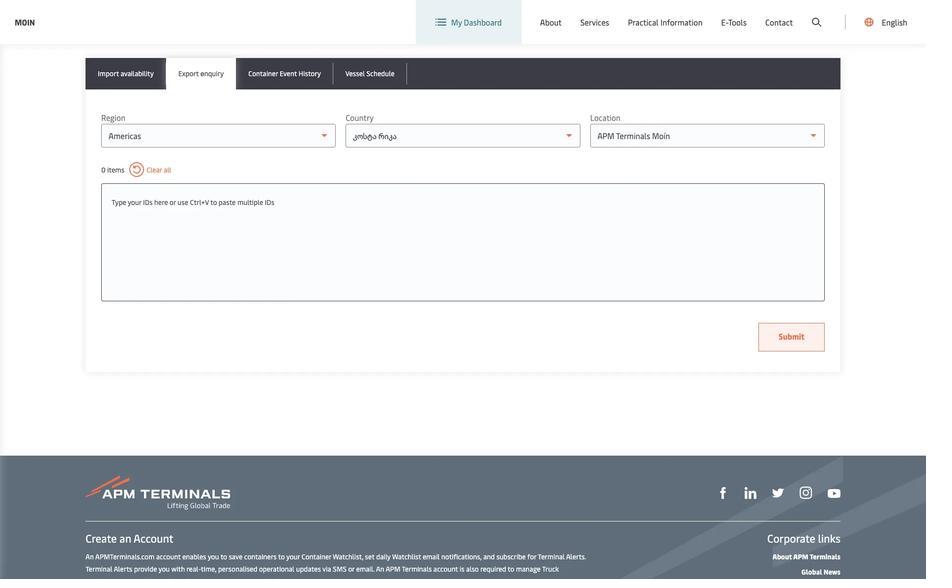 Task type: vqa. For each thing, say whether or not it's contained in the screenshot.
standard
no



Task type: locate. For each thing, give the bounding box(es) containing it.
watchlist
[[392, 552, 421, 562]]

create
[[855, 9, 877, 20], [86, 531, 117, 546]]

create left an at the left bottom of page
[[86, 531, 117, 546]]

container event history button
[[236, 58, 333, 90]]

0 vertical spatial account
[[879, 9, 908, 20]]

apm down corporate links
[[794, 552, 809, 562]]

linkedin__x28_alt_x29__3_ link
[[745, 486, 757, 499]]

tab list containing import availability
[[86, 58, 841, 90]]

personalised
[[218, 565, 258, 574]]

0 horizontal spatial global
[[737, 9, 760, 20]]

an down daily
[[376, 565, 385, 574]]

import availability button
[[86, 58, 166, 90]]

1 horizontal spatial global
[[802, 568, 823, 577]]

or left use
[[170, 198, 176, 207]]

1 horizontal spatial container
[[302, 552, 332, 562]]

0 horizontal spatial or
[[131, 577, 138, 579]]

some
[[234, 577, 251, 579]]

1 horizontal spatial account
[[434, 565, 458, 574]]

real-
[[187, 565, 201, 574]]

None text field
[[112, 194, 815, 212]]

0 horizontal spatial apm
[[386, 565, 401, 574]]

location
[[675, 9, 706, 20], [591, 112, 621, 123]]

1 vertical spatial terminal
[[86, 565, 112, 574]]

1 vertical spatial terminals
[[402, 565, 432, 574]]

/
[[849, 9, 853, 20]]

global menu button
[[715, 0, 792, 29]]

0 vertical spatial an
[[86, 552, 94, 562]]

1 vertical spatial apm
[[386, 565, 401, 574]]

global
[[737, 9, 760, 20], [802, 568, 823, 577]]

event
[[280, 69, 297, 78]]

time,
[[201, 565, 217, 574]]

operational
[[259, 565, 295, 574]]

an apmterminals.com account enables you to save containers to your container watchlist, set daily watchlist email notifications, and subscribe for terminal alerts. terminal alerts provide you with real-time, personalised operational updates via sms or email. an apm terminals account is also required to manage truck appointments or additional service requests at some terminals.
[[86, 552, 586, 579]]

you tube link
[[828, 487, 841, 499]]

terminals up global news
[[810, 552, 841, 562]]

account
[[156, 552, 181, 562], [434, 565, 458, 574]]

my dashboard
[[451, 17, 502, 28]]

0 horizontal spatial location
[[591, 112, 621, 123]]

menu
[[762, 9, 782, 20]]

account left is
[[434, 565, 458, 574]]

tools
[[729, 17, 747, 28]]

account right an at the left bottom of page
[[134, 531, 174, 546]]

1 vertical spatial container
[[302, 552, 332, 562]]

about left services popup button
[[541, 17, 562, 28]]

0 horizontal spatial create
[[86, 531, 117, 546]]

0 vertical spatial terminal
[[538, 552, 565, 562]]

moin
[[15, 16, 35, 27]]

or
[[170, 198, 176, 207], [348, 565, 355, 574], [131, 577, 138, 579]]

type your ids here or use ctrl+v to paste multiple ids
[[112, 198, 275, 207]]

an up appointments on the bottom left of the page
[[86, 552, 94, 562]]

2 ids from the left
[[265, 198, 275, 207]]

to left save
[[221, 552, 227, 562]]

english button
[[865, 0, 908, 44]]

set
[[365, 552, 375, 562]]

0 horizontal spatial ids
[[143, 198, 153, 207]]

0 vertical spatial you
[[208, 552, 219, 562]]

1 vertical spatial account
[[434, 565, 458, 574]]

ids right multiple
[[265, 198, 275, 207]]

0 vertical spatial about
[[541, 17, 562, 28]]

2 horizontal spatial or
[[348, 565, 355, 574]]

dashboard
[[464, 17, 502, 28]]

1 horizontal spatial terminals
[[810, 552, 841, 562]]

1 vertical spatial create
[[86, 531, 117, 546]]

1 horizontal spatial ids
[[265, 198, 275, 207]]

1 horizontal spatial your
[[286, 552, 300, 562]]

your right type
[[128, 198, 142, 207]]

0 horizontal spatial about
[[541, 17, 562, 28]]

container inside button
[[249, 69, 278, 78]]

enables
[[182, 552, 206, 562]]

practical information
[[628, 17, 703, 28]]

ctrl+v
[[190, 198, 209, 207]]

container left event
[[249, 69, 278, 78]]

an
[[86, 552, 94, 562], [376, 565, 385, 574]]

history
[[299, 69, 321, 78]]

1 horizontal spatial about
[[773, 552, 793, 562]]

your inside an apmterminals.com account enables you to save containers to your container watchlist, set daily watchlist email notifications, and subscribe for terminal alerts. terminal alerts provide you with real-time, personalised operational updates via sms or email. an apm terminals account is also required to manage truck appointments or additional service requests at some terminals.
[[286, 552, 300, 562]]

you up time,
[[208, 552, 219, 562]]

for
[[528, 552, 537, 562]]

about apm terminals link
[[773, 552, 841, 562]]

1 vertical spatial account
[[134, 531, 174, 546]]

0 horizontal spatial terminals
[[402, 565, 432, 574]]

1 horizontal spatial location
[[675, 9, 706, 20]]

0 vertical spatial create
[[855, 9, 877, 20]]

clear all
[[147, 165, 171, 174]]

container
[[249, 69, 278, 78], [302, 552, 332, 562]]

terminal up truck
[[538, 552, 565, 562]]

container event history
[[249, 69, 321, 78]]

to left paste
[[211, 198, 217, 207]]

alerts.
[[567, 552, 586, 562]]

you up additional
[[159, 565, 170, 574]]

your
[[128, 198, 142, 207], [286, 552, 300, 562]]

services button
[[581, 0, 610, 44]]

container up updates
[[302, 552, 332, 562]]

moin link
[[15, 16, 35, 28]]

linkedin image
[[745, 488, 757, 499]]

account right /
[[879, 9, 908, 20]]

0 vertical spatial apm
[[794, 552, 809, 562]]

terminal
[[538, 552, 565, 562], [86, 565, 112, 574]]

account up with
[[156, 552, 181, 562]]

via
[[323, 565, 331, 574]]

0 horizontal spatial account
[[134, 531, 174, 546]]

ids
[[143, 198, 153, 207], [265, 198, 275, 207]]

or right sms
[[348, 565, 355, 574]]

1 vertical spatial location
[[591, 112, 621, 123]]

tab list
[[86, 58, 841, 90]]

0 vertical spatial your
[[128, 198, 142, 207]]

0 horizontal spatial your
[[128, 198, 142, 207]]

apm
[[794, 552, 809, 562], [386, 565, 401, 574]]

type
[[112, 198, 126, 207]]

global inside button
[[737, 9, 760, 20]]

0 horizontal spatial container
[[249, 69, 278, 78]]

account
[[879, 9, 908, 20], [134, 531, 174, 546]]

0 vertical spatial container
[[249, 69, 278, 78]]

import availability
[[98, 69, 154, 78]]

apm inside an apmterminals.com account enables you to save containers to your container watchlist, set daily watchlist email notifications, and subscribe for terminal alerts. terminal alerts provide you with real-time, personalised operational updates via sms or email. an apm terminals account is also required to manage truck appointments or additional service requests at some terminals.
[[386, 565, 401, 574]]

1 vertical spatial about
[[773, 552, 793, 562]]

1 horizontal spatial terminal
[[538, 552, 565, 562]]

1 horizontal spatial you
[[208, 552, 219, 562]]

apm down daily
[[386, 565, 401, 574]]

create right /
[[855, 9, 877, 20]]

information
[[661, 17, 703, 28]]

1 vertical spatial your
[[286, 552, 300, 562]]

about down corporate on the bottom right
[[773, 552, 793, 562]]

terminal up appointments on the bottom left of the page
[[86, 565, 112, 574]]

to down subscribe
[[508, 565, 515, 574]]

clear all button
[[129, 162, 171, 177]]

0 horizontal spatial you
[[159, 565, 170, 574]]

0 vertical spatial account
[[156, 552, 181, 562]]

1 horizontal spatial an
[[376, 565, 385, 574]]

terminals.
[[252, 577, 283, 579]]

1 vertical spatial global
[[802, 568, 823, 577]]

country
[[346, 112, 374, 123]]

0 vertical spatial global
[[737, 9, 760, 20]]

manage
[[516, 565, 541, 574]]

1 horizontal spatial create
[[855, 9, 877, 20]]

0 vertical spatial or
[[170, 198, 176, 207]]

ids left 'here'
[[143, 198, 153, 207]]

0 horizontal spatial account
[[156, 552, 181, 562]]

your up updates
[[286, 552, 300, 562]]

0 items
[[101, 165, 125, 174]]

switch
[[650, 9, 673, 20]]

terminals inside an apmterminals.com account enables you to save containers to your container watchlist, set daily watchlist email notifications, and subscribe for terminal alerts. terminal alerts provide you with real-time, personalised operational updates via sms or email. an apm terminals account is also required to manage truck appointments or additional service requests at some terminals.
[[402, 565, 432, 574]]

terminals down watchlist
[[402, 565, 432, 574]]

about
[[541, 17, 562, 28], [773, 552, 793, 562]]

e-tools
[[722, 17, 747, 28]]

services
[[581, 17, 610, 28]]

save
[[229, 552, 243, 562]]

1 ids from the left
[[143, 198, 153, 207]]

or down alerts
[[131, 577, 138, 579]]

paste
[[219, 198, 236, 207]]



Task type: describe. For each thing, give the bounding box(es) containing it.
0 vertical spatial terminals
[[810, 552, 841, 562]]

twitter image
[[773, 488, 785, 499]]

appointments
[[86, 577, 130, 579]]

login / create account link
[[810, 0, 908, 29]]

all
[[164, 165, 171, 174]]

my dashboard button
[[436, 0, 502, 44]]

login
[[829, 9, 848, 20]]

links
[[819, 531, 841, 546]]

practical information button
[[628, 0, 703, 44]]

daily
[[376, 552, 391, 562]]

import
[[98, 69, 119, 78]]

about apm terminals
[[773, 552, 841, 562]]

shape link
[[718, 486, 729, 499]]

notifications,
[[442, 552, 482, 562]]

requests
[[196, 577, 225, 579]]

1 horizontal spatial or
[[170, 198, 176, 207]]

0 vertical spatial location
[[675, 9, 706, 20]]

containers
[[244, 552, 277, 562]]

use
[[178, 198, 188, 207]]

vessel
[[346, 69, 365, 78]]

watchlist,
[[333, 552, 364, 562]]

1 horizontal spatial apm
[[794, 552, 809, 562]]

provide
[[134, 565, 157, 574]]

login / create account
[[829, 9, 908, 20]]

e-
[[722, 17, 729, 28]]

2 vertical spatial or
[[131, 577, 138, 579]]

at
[[226, 577, 232, 579]]

updates
[[296, 565, 321, 574]]

about for about apm terminals
[[773, 552, 793, 562]]

1 vertical spatial you
[[159, 565, 170, 574]]

news
[[824, 568, 841, 577]]

fill 44 link
[[773, 486, 785, 499]]

export еnquiry button
[[166, 58, 236, 90]]

about for about
[[541, 17, 562, 28]]

my
[[451, 17, 462, 28]]

global for global menu
[[737, 9, 760, 20]]

contact button
[[766, 0, 793, 44]]

1 vertical spatial an
[[376, 565, 385, 574]]

instagram link
[[800, 486, 813, 499]]

export
[[178, 69, 199, 78]]

create an account
[[86, 531, 174, 546]]

clear
[[147, 165, 162, 174]]

youtube image
[[828, 489, 841, 498]]

an
[[120, 531, 131, 546]]

sms
[[333, 565, 347, 574]]

email.
[[356, 565, 375, 574]]

corporate
[[768, 531, 816, 546]]

multiple
[[238, 198, 263, 207]]

required
[[481, 565, 507, 574]]

to up operational
[[278, 552, 285, 562]]

alerts
[[114, 565, 132, 574]]

email
[[423, 552, 440, 562]]

schedule
[[367, 69, 395, 78]]

apmt footer logo image
[[86, 476, 230, 510]]

facebook image
[[718, 488, 729, 499]]

contact
[[766, 17, 793, 28]]

corporate links
[[768, 531, 841, 546]]

truck
[[542, 565, 559, 574]]

availability
[[121, 69, 154, 78]]

global menu
[[737, 9, 782, 20]]

0 horizontal spatial an
[[86, 552, 94, 562]]

e-tools button
[[722, 0, 747, 44]]

is
[[460, 565, 465, 574]]

items
[[107, 165, 125, 174]]

global for global news
[[802, 568, 823, 577]]

global news link
[[802, 568, 841, 577]]

switch location button
[[634, 9, 706, 20]]

region
[[101, 112, 126, 123]]

1 vertical spatial or
[[348, 565, 355, 574]]

instagram image
[[800, 487, 813, 499]]

also
[[466, 565, 479, 574]]

еnquiry
[[201, 69, 224, 78]]

about button
[[541, 0, 562, 44]]

1 horizontal spatial account
[[879, 9, 908, 20]]

apmterminals.com
[[95, 552, 155, 562]]

container inside an apmterminals.com account enables you to save containers to your container watchlist, set daily watchlist email notifications, and subscribe for terminal alerts. terminal alerts provide you with real-time, personalised operational updates via sms or email. an apm terminals account is also required to manage truck appointments or additional service requests at some terminals.
[[302, 552, 332, 562]]

vessel schedule button
[[333, 58, 407, 90]]

and
[[484, 552, 495, 562]]

here
[[154, 198, 168, 207]]

additional
[[139, 577, 171, 579]]

0 horizontal spatial terminal
[[86, 565, 112, 574]]

export еnquiry
[[178, 69, 224, 78]]

service
[[172, 577, 195, 579]]

switch location
[[650, 9, 706, 20]]

vessel schedule
[[346, 69, 395, 78]]

0
[[101, 165, 106, 174]]

subscribe
[[497, 552, 526, 562]]



